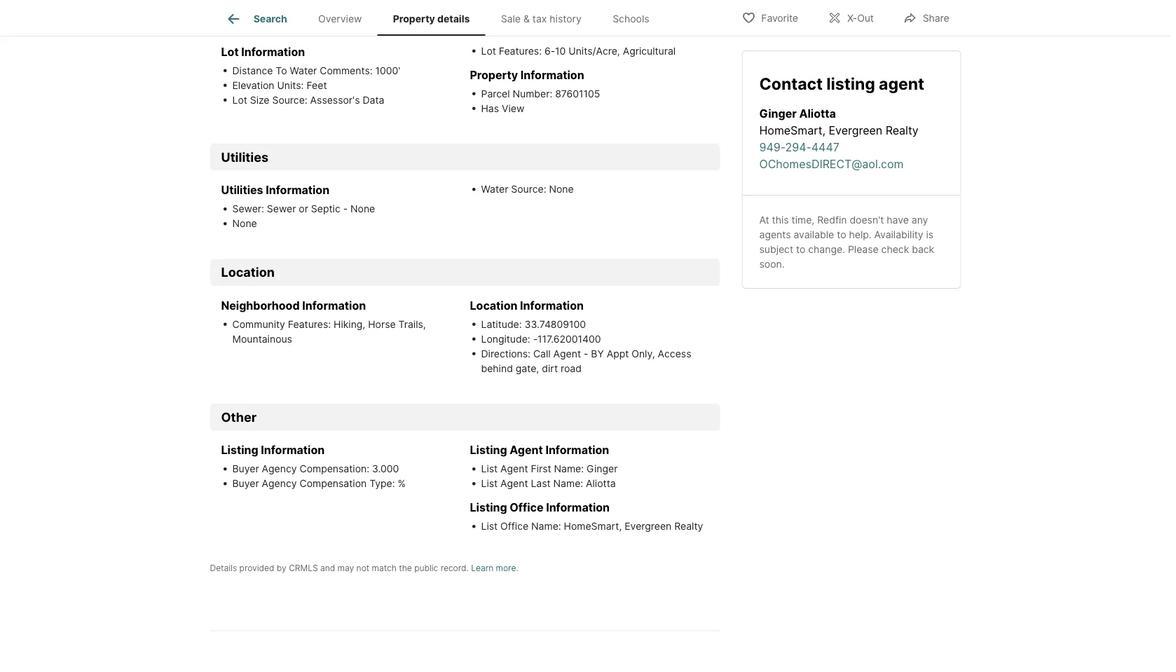 Task type: locate. For each thing, give the bounding box(es) containing it.
list left first
[[481, 463, 498, 475]]

information inside the listing information buyer agency compensation: 3.000 buyer agency compensation type: %
[[261, 443, 325, 457]]

0 horizontal spatial -
[[343, 203, 348, 215]]

call agent - by appt only, access behind gate, dirt road
[[481, 348, 692, 374]]

information up 33.74809100
[[520, 299, 584, 312]]

agency left "compensation" at the left bottom of the page
[[262, 478, 297, 490]]

units/acre,
[[569, 45, 620, 57]]

features: left 6-
[[499, 45, 542, 57]]

0 vertical spatial to
[[837, 228, 847, 240]]

0 horizontal spatial evergreen
[[625, 521, 672, 532]]

- inside location information latitude: 33.74809100 longitude: -117.62001400
[[533, 333, 538, 345]]

1 vertical spatial list
[[481, 478, 498, 490]]

lot left size
[[232, 94, 247, 106]]

office
[[510, 501, 544, 515], [501, 521, 529, 532]]

information inside listing agent information list agent first name: ginger list agent last name: aliotta
[[546, 443, 610, 457]]

list
[[481, 463, 498, 475], [481, 478, 498, 490], [481, 521, 498, 532]]

1 vertical spatial utilities
[[221, 183, 263, 197]]

0 horizontal spatial property
[[393, 13, 435, 25]]

1 horizontal spatial realty
[[886, 123, 919, 137]]

may
[[338, 563, 354, 573]]

0 horizontal spatial aliotta
[[586, 478, 616, 490]]

0 horizontal spatial source:
[[272, 94, 308, 106]]

information up compensation:
[[261, 443, 325, 457]]

949-294-4447 link
[[760, 140, 840, 154]]

aliotta up listing office information list office name: homesmart, evergreen realty
[[586, 478, 616, 490]]

units:
[[277, 79, 304, 91]]

hiking, horse trails, mountainous
[[232, 318, 426, 345]]

the
[[399, 563, 412, 573]]

share
[[923, 12, 950, 24]]

listing inside listing agent information list agent first name: ginger list agent last name: aliotta
[[470, 443, 507, 457]]

1 horizontal spatial homesmart,
[[760, 123, 826, 137]]

1 horizontal spatial none
[[351, 203, 375, 215]]

homesmart,
[[760, 123, 826, 137], [564, 521, 622, 532]]

0 horizontal spatial homesmart,
[[564, 521, 622, 532]]

tab list
[[210, 0, 677, 36]]

0 horizontal spatial water
[[290, 64, 317, 76]]

information up the hiking,
[[302, 299, 366, 312]]

features: down neighborhood information
[[288, 318, 331, 330]]

name: right last
[[554, 478, 584, 490]]

0 vertical spatial realty
[[886, 123, 919, 137]]

information for utilities
[[266, 183, 330, 197]]

sale
[[501, 13, 521, 25]]

information for location
[[520, 299, 584, 312]]

1 vertical spatial none
[[351, 203, 375, 215]]

list inside listing office information list office name: homesmart, evergreen realty
[[481, 521, 498, 532]]

to down the redfin
[[837, 228, 847, 240]]

1000'
[[376, 64, 401, 76]]

neighborhood information
[[221, 299, 366, 312]]

features:
[[499, 45, 542, 57], [288, 318, 331, 330]]

1 vertical spatial buyer
[[232, 478, 259, 490]]

property inside tab
[[393, 13, 435, 25]]

0 horizontal spatial to
[[797, 243, 806, 255]]

access
[[658, 348, 692, 360]]

0 vertical spatial buyer
[[232, 463, 259, 475]]

1 utilities from the top
[[221, 149, 269, 165]]

overview tab
[[303, 2, 378, 36]]

size
[[250, 94, 270, 106]]

- up call
[[533, 333, 538, 345]]

realty
[[886, 123, 919, 137], [675, 521, 704, 532]]

office down last
[[510, 501, 544, 515]]

utilities for utilities
[[221, 149, 269, 165]]

favorite button
[[730, 3, 811, 32]]

elevation
[[232, 79, 275, 91]]

location inside location information latitude: 33.74809100 longitude: -117.62001400
[[470, 299, 518, 312]]

1 vertical spatial property
[[470, 68, 518, 82]]

mountainous
[[232, 333, 292, 345]]

2 horizontal spatial -
[[584, 348, 589, 360]]

exterior
[[221, 11, 270, 26]]

information
[[241, 45, 305, 58], [521, 68, 585, 82], [266, 183, 330, 197], [302, 299, 366, 312], [520, 299, 584, 312], [261, 443, 325, 457], [546, 443, 610, 457], [546, 501, 610, 515]]

1 vertical spatial -
[[533, 333, 538, 345]]

ginger up listing office information list office name: homesmart, evergreen realty
[[587, 463, 618, 475]]

list left last
[[481, 478, 498, 490]]

0 vertical spatial utilities
[[221, 149, 269, 165]]

information for lot
[[241, 45, 305, 58]]

0 vertical spatial none
[[549, 183, 574, 195]]

1 vertical spatial aliotta
[[586, 478, 616, 490]]

2 utilities from the top
[[221, 183, 263, 197]]

ginger
[[760, 106, 797, 120], [587, 463, 618, 475]]

0 vertical spatial -
[[343, 203, 348, 215]]

have
[[887, 214, 909, 226]]

0 vertical spatial homesmart,
[[760, 123, 826, 137]]

1 vertical spatial ginger
[[587, 463, 618, 475]]

list up learn
[[481, 521, 498, 532]]

buyer
[[232, 463, 259, 475], [232, 478, 259, 490]]

x-out
[[848, 12, 874, 24]]

294-
[[786, 140, 812, 154]]

information up first
[[546, 443, 610, 457]]

3 list from the top
[[481, 521, 498, 532]]

0 vertical spatial name:
[[554, 463, 584, 475]]

time,
[[792, 214, 815, 226]]

%
[[398, 478, 406, 490]]

homesmart, inside ginger aliotta homesmart, evergreen realty 949-294-4447 ochomesdirect@aol.com
[[760, 123, 826, 137]]

history
[[550, 13, 582, 25]]

utilities inside utilities information sewer: sewer or septic - none none
[[221, 183, 263, 197]]

0 vertical spatial water
[[290, 64, 317, 76]]

utilities information sewer: sewer or septic - none none
[[221, 183, 375, 230]]

property left details
[[393, 13, 435, 25]]

evergreen
[[829, 123, 883, 137], [625, 521, 672, 532]]

type:
[[370, 478, 395, 490]]

agency
[[262, 463, 297, 475], [262, 478, 297, 490]]

ginger down contact
[[760, 106, 797, 120]]

public
[[415, 563, 439, 573]]

agent
[[554, 348, 581, 360], [510, 443, 543, 457], [501, 463, 528, 475], [501, 478, 528, 490]]

name: right first
[[554, 463, 584, 475]]

community
[[232, 318, 285, 330]]

- left by
[[584, 348, 589, 360]]

information down last
[[546, 501, 610, 515]]

0 vertical spatial source:
[[272, 94, 308, 106]]

0 horizontal spatial location
[[221, 265, 275, 280]]

listing for listing agent information
[[470, 443, 507, 457]]

1 horizontal spatial features:
[[499, 45, 542, 57]]

subject
[[760, 243, 794, 255]]

1 horizontal spatial source:
[[511, 183, 547, 195]]

name:
[[554, 463, 584, 475], [554, 478, 584, 490], [532, 521, 561, 532]]

lot up distance
[[221, 45, 239, 58]]

parcel
[[481, 87, 510, 99]]

property details
[[393, 13, 470, 25]]

name: down last
[[532, 521, 561, 532]]

0 vertical spatial property
[[393, 13, 435, 25]]

1 horizontal spatial -
[[533, 333, 538, 345]]

property up parcel
[[470, 68, 518, 82]]

1 horizontal spatial evergreen
[[829, 123, 883, 137]]

1 horizontal spatial to
[[837, 228, 847, 240]]

realty inside ginger aliotta homesmart, evergreen realty 949-294-4447 ochomesdirect@aol.com
[[886, 123, 919, 137]]

0 vertical spatial location
[[221, 265, 275, 280]]

1 vertical spatial name:
[[554, 478, 584, 490]]

0 vertical spatial ginger
[[760, 106, 797, 120]]

1 agency from the top
[[262, 463, 297, 475]]

check
[[882, 243, 910, 255]]

1 horizontal spatial aliotta
[[800, 106, 836, 120]]

source: inside lot information distance to water comments: 1000' elevation units: feet lot size source: assessor's data
[[272, 94, 308, 106]]

information inside location information latitude: 33.74809100 longitude: -117.62001400
[[520, 299, 584, 312]]

location up 'neighborhood'
[[221, 265, 275, 280]]

agent down 117.62001400
[[554, 348, 581, 360]]

10
[[556, 45, 566, 57]]

1 horizontal spatial location
[[470, 299, 518, 312]]

learn
[[471, 563, 494, 573]]

- inside the call agent - by appt only, access behind gate, dirt road
[[584, 348, 589, 360]]

listing for listing information
[[221, 443, 258, 457]]

match
[[372, 563, 397, 573]]

2 vertical spatial name:
[[532, 521, 561, 532]]

2 vertical spatial none
[[232, 218, 257, 230]]

lot up parcel
[[481, 45, 496, 57]]

0 vertical spatial list
[[481, 463, 498, 475]]

compensation
[[300, 478, 367, 490]]

1 vertical spatial realty
[[675, 521, 704, 532]]

1 vertical spatial agency
[[262, 478, 297, 490]]

agency left compensation:
[[262, 463, 297, 475]]

1 horizontal spatial property
[[470, 68, 518, 82]]

information up to in the left top of the page
[[241, 45, 305, 58]]

agent up first
[[510, 443, 543, 457]]

1 vertical spatial location
[[470, 299, 518, 312]]

at this time, redfin doesn't have any agents available to help. availability is subject to change. please check back soon.
[[760, 214, 935, 270]]

availability
[[875, 228, 924, 240]]

longitude:
[[481, 333, 531, 345]]

gate,
[[516, 362, 539, 374]]

details
[[438, 13, 470, 25]]

2 vertical spatial list
[[481, 521, 498, 532]]

behind
[[481, 362, 513, 374]]

0 vertical spatial evergreen
[[829, 123, 883, 137]]

2 horizontal spatial none
[[549, 183, 574, 195]]

information down 6-
[[521, 68, 585, 82]]

0 vertical spatial aliotta
[[800, 106, 836, 120]]

water
[[290, 64, 317, 76], [481, 183, 509, 195]]

33.74809100
[[525, 318, 586, 330]]

water inside lot information distance to water comments: 1000' elevation units: feet lot size source: assessor's data
[[290, 64, 317, 76]]

1 vertical spatial water
[[481, 183, 509, 195]]

0 horizontal spatial ginger
[[587, 463, 618, 475]]

ginger inside ginger aliotta homesmart, evergreen realty 949-294-4447 ochomesdirect@aol.com
[[760, 106, 797, 120]]

listing inside the listing information buyer agency compensation: 3.000 buyer agency compensation type: %
[[221, 443, 258, 457]]

lot for features:
[[481, 45, 496, 57]]

only,
[[632, 348, 655, 360]]

information inside utilities information sewer: sewer or septic - none none
[[266, 183, 330, 197]]

information up or
[[266, 183, 330, 197]]

information for neighborhood
[[302, 299, 366, 312]]

property inside property information parcel number: 87601105 has view
[[470, 68, 518, 82]]

-
[[343, 203, 348, 215], [533, 333, 538, 345], [584, 348, 589, 360]]

1 vertical spatial evergreen
[[625, 521, 672, 532]]

aliotta up 4447 at the right of the page
[[800, 106, 836, 120]]

0 horizontal spatial features:
[[288, 318, 331, 330]]

0 horizontal spatial realty
[[675, 521, 704, 532]]

1 list from the top
[[481, 463, 498, 475]]

0 vertical spatial features:
[[499, 45, 542, 57]]

aliotta
[[800, 106, 836, 120], [586, 478, 616, 490]]

1 horizontal spatial ginger
[[760, 106, 797, 120]]

0 vertical spatial agency
[[262, 463, 297, 475]]

to
[[837, 228, 847, 240], [797, 243, 806, 255]]

listing information buyer agency compensation: 3.000 buyer agency compensation type: %
[[221, 443, 406, 490]]

- right septic
[[343, 203, 348, 215]]

change.
[[809, 243, 846, 255]]

agent left first
[[501, 463, 528, 475]]

information for listing
[[261, 443, 325, 457]]

1 vertical spatial homesmart,
[[564, 521, 622, 532]]

information inside property information parcel number: 87601105 has view
[[521, 68, 585, 82]]

property for details
[[393, 13, 435, 25]]

2 vertical spatial -
[[584, 348, 589, 360]]

to down the available
[[797, 243, 806, 255]]

listing
[[221, 443, 258, 457], [470, 443, 507, 457], [470, 501, 507, 515]]

more.
[[496, 563, 519, 573]]

office up 'more.'
[[501, 521, 529, 532]]

1 vertical spatial features:
[[288, 318, 331, 330]]

information inside lot information distance to water comments: 1000' elevation units: feet lot size source: assessor's data
[[241, 45, 305, 58]]

distance
[[232, 64, 273, 76]]

search
[[254, 13, 287, 25]]

location up the latitude:
[[470, 299, 518, 312]]

share button
[[892, 3, 962, 32]]



Task type: vqa. For each thing, say whether or not it's contained in the screenshot.
quite at left
no



Task type: describe. For each thing, give the bounding box(es) containing it.
- inside utilities information sewer: sewer or septic - none none
[[343, 203, 348, 215]]

feet
[[307, 79, 327, 91]]

redfin
[[818, 214, 848, 226]]

to
[[276, 64, 287, 76]]

listing
[[827, 74, 876, 93]]

property details tab
[[378, 2, 486, 36]]

comments:
[[320, 64, 373, 76]]

doesn't
[[850, 214, 885, 226]]

and
[[320, 563, 335, 573]]

out
[[858, 12, 874, 24]]

overview
[[318, 13, 362, 25]]

list for office
[[481, 521, 498, 532]]

0 horizontal spatial none
[[232, 218, 257, 230]]

provided
[[240, 563, 275, 573]]

is
[[927, 228, 934, 240]]

realty inside listing office information list office name: homesmart, evergreen realty
[[675, 521, 704, 532]]

septic
[[311, 203, 341, 215]]

listing agent information list agent first name: ginger list agent last name: aliotta
[[470, 443, 618, 490]]

features: for lot
[[499, 45, 542, 57]]

sale & tax history tab
[[486, 2, 598, 36]]

contact listing agent
[[760, 74, 925, 93]]

listing inside listing office information list office name: homesmart, evergreen realty
[[470, 501, 507, 515]]

1 vertical spatial office
[[501, 521, 529, 532]]

road
[[561, 362, 582, 374]]

horse
[[368, 318, 396, 330]]

help.
[[850, 228, 872, 240]]

community features:
[[232, 318, 334, 330]]

trails,
[[399, 318, 426, 330]]

information inside listing office information list office name: homesmart, evergreen realty
[[546, 501, 610, 515]]

agricultural
[[623, 45, 676, 57]]

any
[[912, 214, 929, 226]]

evergreen inside ginger aliotta homesmart, evergreen realty 949-294-4447 ochomesdirect@aol.com
[[829, 123, 883, 137]]

please
[[849, 243, 879, 255]]

0 vertical spatial office
[[510, 501, 544, 515]]

sale & tax history
[[501, 13, 582, 25]]

available
[[794, 228, 835, 240]]

water source: none
[[481, 183, 574, 195]]

latitude:
[[481, 318, 522, 330]]

schools
[[613, 13, 650, 25]]

ginger inside listing agent information list agent first name: ginger list agent last name: aliotta
[[587, 463, 618, 475]]

view
[[502, 102, 525, 114]]

2 agency from the top
[[262, 478, 297, 490]]

tab list containing search
[[210, 0, 677, 36]]

first
[[531, 463, 552, 475]]

by
[[591, 348, 604, 360]]

property for information
[[470, 68, 518, 82]]

other
[[221, 409, 257, 425]]

record.
[[441, 563, 469, 573]]

location information latitude: 33.74809100 longitude: -117.62001400
[[470, 299, 601, 345]]

4447
[[812, 140, 840, 154]]

or
[[299, 203, 309, 215]]

listing office information list office name: homesmart, evergreen realty
[[470, 501, 704, 532]]

1 buyer from the top
[[232, 463, 259, 475]]

location for location information latitude: 33.74809100 longitude: -117.62001400
[[470, 299, 518, 312]]

1 horizontal spatial water
[[481, 183, 509, 195]]

2 list from the top
[[481, 478, 498, 490]]

evergreen inside listing office information list office name: homesmart, evergreen realty
[[625, 521, 672, 532]]

data
[[363, 94, 385, 106]]

&
[[524, 13, 530, 25]]

details
[[210, 563, 237, 573]]

hiking,
[[334, 318, 366, 330]]

sewer
[[267, 203, 296, 215]]

last
[[531, 478, 551, 490]]

schools tab
[[598, 2, 665, 36]]

details provided by crmls and may not match the public record. learn more.
[[210, 563, 519, 573]]

agent inside the call agent - by appt only, access behind gate, dirt road
[[554, 348, 581, 360]]

agent
[[879, 74, 925, 93]]

agent left last
[[501, 478, 528, 490]]

location for location
[[221, 265, 275, 280]]

has
[[481, 102, 499, 114]]

aliotta inside ginger aliotta homesmart, evergreen realty 949-294-4447 ochomesdirect@aol.com
[[800, 106, 836, 120]]

949-
[[760, 140, 786, 154]]

list for agent
[[481, 463, 498, 475]]

x-
[[848, 12, 858, 24]]

property information parcel number: 87601105 has view
[[470, 68, 601, 114]]

features: for community
[[288, 318, 331, 330]]

name: inside listing office information list office name: homesmart, evergreen realty
[[532, 521, 561, 532]]

call
[[534, 348, 551, 360]]

by
[[277, 563, 287, 573]]

3.000
[[372, 463, 399, 475]]

lot information distance to water comments: 1000' elevation units: feet lot size source: assessor's data
[[221, 45, 401, 106]]

neighborhood
[[221, 299, 300, 312]]

utilities for utilities information sewer: sewer or septic - none none
[[221, 183, 263, 197]]

1 vertical spatial source:
[[511, 183, 547, 195]]

tax
[[533, 13, 547, 25]]

sewer:
[[232, 203, 264, 215]]

6-
[[545, 45, 556, 57]]

not
[[357, 563, 370, 573]]

2 buyer from the top
[[232, 478, 259, 490]]

homesmart, inside listing office information list office name: homesmart, evergreen realty
[[564, 521, 622, 532]]

x-out button
[[816, 3, 886, 32]]

aliotta inside listing agent information list agent first name: ginger list agent last name: aliotta
[[586, 478, 616, 490]]

lot features: 6-10 units/acre, agricultural
[[481, 45, 676, 57]]

ochomesdirect@aol.com link
[[760, 157, 904, 171]]

information for property
[[521, 68, 585, 82]]

1 vertical spatial to
[[797, 243, 806, 255]]

ochomesdirect@aol.com
[[760, 157, 904, 171]]

directions:
[[481, 348, 534, 360]]

soon.
[[760, 258, 785, 270]]

contact
[[760, 74, 823, 93]]

appt
[[607, 348, 629, 360]]

this
[[772, 214, 789, 226]]

lot for information
[[221, 45, 239, 58]]



